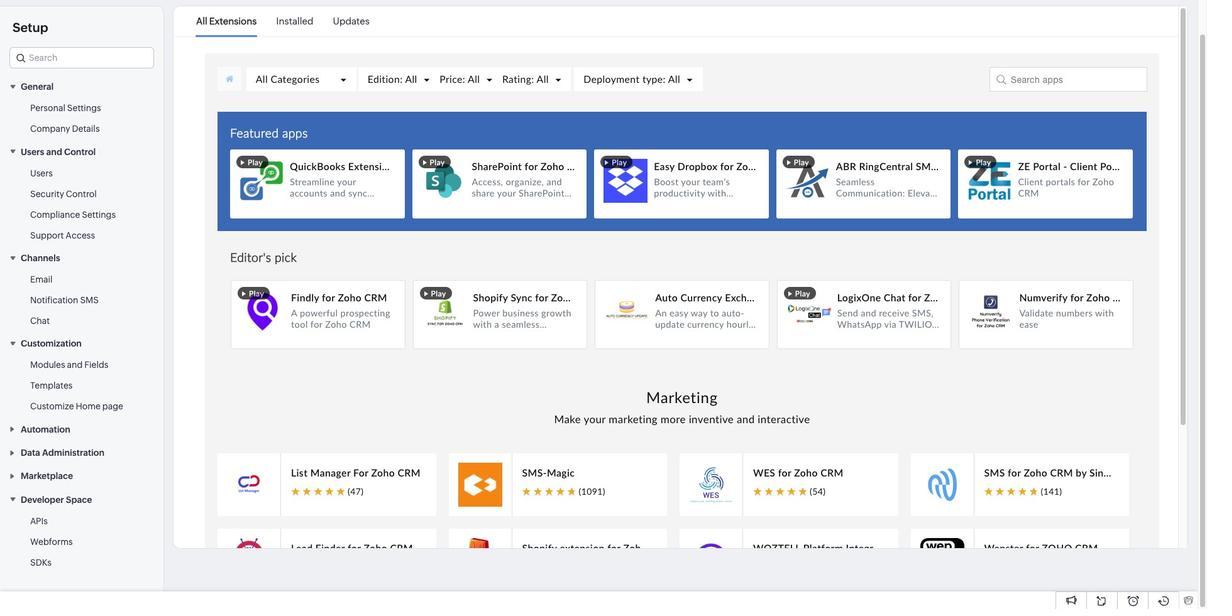 Task type: locate. For each thing, give the bounding box(es) containing it.
marketplace button
[[0, 465, 163, 488]]

setup
[[13, 20, 48, 35]]

control inside "region"
[[66, 189, 97, 199]]

administration
[[42, 448, 104, 458]]

0 vertical spatial control
[[64, 147, 96, 157]]

1 vertical spatial users
[[30, 168, 53, 178]]

webforms link
[[30, 536, 73, 549]]

and
[[46, 147, 62, 157], [67, 361, 83, 371]]

users
[[21, 147, 44, 157], [30, 168, 53, 178]]

page
[[102, 402, 123, 412]]

users and control button
[[0, 140, 163, 163]]

users inside users and control dropdown button
[[21, 147, 44, 157]]

0 vertical spatial settings
[[67, 103, 101, 113]]

home
[[76, 402, 101, 412]]

customization
[[21, 339, 82, 349]]

settings for personal settings
[[67, 103, 101, 113]]

users inside users and control "region"
[[30, 168, 53, 178]]

control inside dropdown button
[[64, 147, 96, 157]]

control up compliance settings
[[66, 189, 97, 199]]

developer space region
[[0, 512, 163, 574]]

personal settings link
[[30, 102, 101, 115]]

1 horizontal spatial and
[[67, 361, 83, 371]]

and inside customization region
[[67, 361, 83, 371]]

users and control
[[21, 147, 96, 157]]

apis
[[30, 517, 48, 527]]

all extensions
[[196, 16, 257, 26]]

company
[[30, 124, 70, 134]]

and for modules
[[67, 361, 83, 371]]

users and control region
[[0, 163, 163, 246]]

settings up details in the left of the page
[[67, 103, 101, 113]]

settings inside users and control "region"
[[82, 210, 116, 220]]

developer space
[[21, 495, 92, 505]]

1 vertical spatial and
[[67, 361, 83, 371]]

general
[[21, 82, 54, 92]]

support access link
[[30, 229, 95, 242]]

access
[[66, 231, 95, 241]]

0 vertical spatial and
[[46, 147, 62, 157]]

installed
[[276, 16, 313, 26]]

and inside dropdown button
[[46, 147, 62, 157]]

users up users link
[[21, 147, 44, 157]]

templates link
[[30, 380, 73, 393]]

company details link
[[30, 123, 100, 135]]

channels
[[21, 253, 60, 263]]

customize home page link
[[30, 401, 123, 413]]

0 horizontal spatial and
[[46, 147, 62, 157]]

control
[[64, 147, 96, 157], [66, 189, 97, 199]]

1 vertical spatial settings
[[82, 210, 116, 220]]

Search text field
[[10, 48, 153, 68]]

users up security
[[30, 168, 53, 178]]

customization region
[[0, 355, 163, 418]]

sdks
[[30, 558, 51, 568]]

automation button
[[0, 418, 163, 441]]

extensions
[[209, 16, 257, 26]]

control down details in the left of the page
[[64, 147, 96, 157]]

1 vertical spatial control
[[66, 189, 97, 199]]

and down company
[[46, 147, 62, 157]]

customize home page
[[30, 402, 123, 412]]

notification
[[30, 296, 78, 306]]

automation
[[21, 425, 70, 435]]

channels region
[[0, 270, 163, 332]]

None field
[[9, 47, 154, 69]]

and left fields
[[67, 361, 83, 371]]

settings inside general 'region'
[[67, 103, 101, 113]]

security control link
[[30, 188, 97, 200]]

compliance
[[30, 210, 80, 220]]

settings
[[67, 103, 101, 113], [82, 210, 116, 220]]

users for users and control
[[21, 147, 44, 157]]

and for users
[[46, 147, 62, 157]]

updates
[[333, 16, 370, 26]]

channels button
[[0, 246, 163, 270]]

modules and fields
[[30, 361, 108, 371]]

settings up access
[[82, 210, 116, 220]]

data administration button
[[0, 441, 163, 465]]

sdks link
[[30, 557, 51, 570]]

developer
[[21, 495, 64, 505]]

all extensions link
[[196, 7, 257, 36]]

users for users
[[30, 168, 53, 178]]

0 vertical spatial users
[[21, 147, 44, 157]]



Task type: describe. For each thing, give the bounding box(es) containing it.
updates link
[[333, 7, 370, 36]]

developer space button
[[0, 488, 163, 512]]

sms
[[80, 296, 99, 306]]

templates
[[30, 381, 73, 391]]

chat
[[30, 316, 50, 326]]

support access
[[30, 231, 95, 241]]

customize
[[30, 402, 74, 412]]

modules
[[30, 361, 65, 371]]

general button
[[0, 75, 163, 98]]

security control
[[30, 189, 97, 199]]

notification sms
[[30, 296, 99, 306]]

notification sms link
[[30, 294, 99, 307]]

personal
[[30, 103, 65, 113]]

compliance settings
[[30, 210, 116, 220]]

details
[[72, 124, 100, 134]]

chat link
[[30, 315, 50, 328]]

compliance settings link
[[30, 209, 116, 221]]

webforms
[[30, 537, 73, 548]]

fields
[[84, 361, 108, 371]]

email
[[30, 275, 53, 285]]

modules and fields link
[[30, 359, 108, 372]]

security
[[30, 189, 64, 199]]

customization button
[[0, 332, 163, 355]]

data administration
[[21, 448, 104, 458]]

personal settings
[[30, 103, 101, 113]]

company details
[[30, 124, 100, 134]]

settings for compliance settings
[[82, 210, 116, 220]]

email link
[[30, 274, 53, 286]]

apis link
[[30, 515, 48, 528]]

general region
[[0, 98, 163, 140]]

space
[[66, 495, 92, 505]]

marketplace
[[21, 472, 73, 482]]

support
[[30, 231, 64, 241]]

all
[[196, 16, 207, 26]]

installed link
[[276, 7, 313, 36]]

data
[[21, 448, 40, 458]]

users link
[[30, 167, 53, 180]]



Task type: vqa. For each thing, say whether or not it's contained in the screenshot.
sent
no



